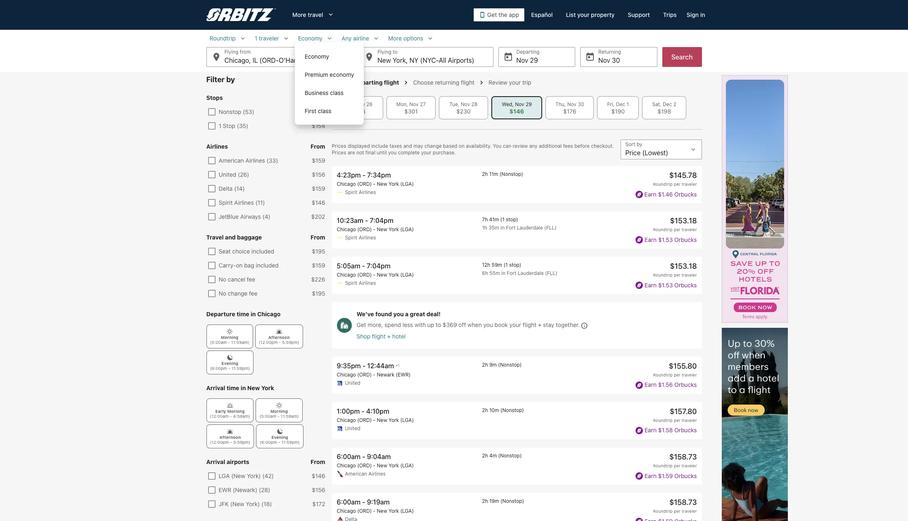Task type: locate. For each thing, give the bounding box(es) containing it.
1 horizontal spatial small image
[[282, 35, 290, 42]]

flight up shop flight + hotel 'link'
[[523, 322, 537, 329]]

(nonstop)
[[500, 171, 523, 177], [498, 362, 522, 368], [501, 407, 524, 414], [498, 453, 522, 459], [501, 498, 524, 505]]

29 up trip
[[530, 57, 538, 64]]

(new right jfk
[[230, 501, 244, 508]]

time up early morning 12:00am through 4:59am element
[[227, 385, 239, 392]]

on
[[459, 143, 465, 149], [236, 262, 243, 269]]

american airlines (33)
[[219, 157, 278, 164]]

6:00am inside 6:00am - 9:04am chicago (ord) - new york (lga)
[[337, 453, 361, 461]]

0 horizontal spatial 30
[[578, 101, 584, 107]]

on left bag
[[236, 262, 243, 269]]

6:00am up american airlines
[[337, 453, 361, 461]]

loyalty logo image for 4:23pm - 7:34pm
[[636, 191, 643, 198]]

american up united (26)
[[219, 157, 244, 164]]

(1 inside '7h 41m (1 stop) 1h 35m in fort lauderdale (fll)'
[[501, 217, 505, 223]]

1 vertical spatial (12:00pm
[[210, 440, 229, 445]]

3 spirit airlines from the top
[[345, 280, 376, 286]]

(6:00pm up arrival time in new york
[[210, 366, 227, 371]]

0 vertical spatial arrival
[[206, 385, 225, 392]]

chicago for 1:00pm - 4:10pm
[[337, 417, 356, 423]]

1 vertical spatial (new
[[230, 501, 244, 508]]

2 vertical spatial xsmall image
[[227, 428, 234, 435]]

you left the a
[[394, 311, 404, 318]]

11m
[[489, 171, 498, 177]]

2h for 7:34pm
[[482, 171, 488, 177]]

nov
[[517, 57, 529, 64], [599, 57, 611, 64], [356, 101, 365, 107], [410, 101, 419, 107], [461, 101, 470, 107], [515, 101, 525, 107], [568, 101, 577, 107]]

1 up il at the top left of the page
[[255, 35, 257, 42]]

evening 6:00pm through 11:59pm element up (42)
[[256, 425, 304, 449]]

2 (lga) from the top
[[401, 226, 414, 233]]

(ord) for 10:23am - 7:04pm
[[357, 226, 372, 233]]

0 vertical spatial afternoon
[[268, 335, 290, 340]]

+ left stay
[[538, 322, 542, 329]]

more options button
[[385, 35, 437, 42]]

1 horizontal spatial more
[[388, 35, 402, 42]]

per inside $145.78 roundtrip per traveler
[[674, 182, 681, 187]]

2 $1.53 from the top
[[659, 282, 673, 289]]

per inside $157.80 roundtrip per traveler
[[674, 418, 681, 423]]

no change fee
[[219, 290, 258, 297]]

29
[[530, 57, 538, 64], [526, 101, 532, 107]]

traveler inside $145.78 roundtrip per traveler
[[682, 182, 697, 187]]

get the app link
[[474, 8, 525, 21]]

returning
[[435, 79, 460, 86]]

traveler for 4:23pm - 7:34pm
[[682, 182, 697, 187]]

0 horizontal spatial choose
[[332, 79, 353, 86]]

loyalty logo image for 6:00am - 9:04am
[[636, 473, 643, 480]]

premium
[[305, 71, 328, 78]]

choose inside step 1 of 3. choose departing flight. current page, choose departing flight element
[[332, 79, 353, 86]]

1 vertical spatial included
[[256, 262, 279, 269]]

6:00am
[[337, 453, 361, 461], [337, 499, 361, 506]]

menu
[[295, 47, 364, 120]]

1 vertical spatial $156
[[312, 487, 325, 494]]

0 vertical spatial (new
[[231, 473, 245, 480]]

stop) inside '7h 41m (1 stop) 1h 35m in fort lauderdale (fll)'
[[506, 217, 518, 223]]

$230
[[457, 108, 471, 115]]

small image left any at left
[[326, 35, 333, 42]]

departing
[[355, 79, 383, 86]]

sign in button
[[684, 7, 709, 22]]

4 from from the top
[[311, 459, 325, 466]]

united up delta
[[219, 171, 236, 178]]

(lga) for 6:00am - 9:04am
[[401, 463, 414, 469]]

fort for 5:05am - 7:04pm
[[507, 270, 517, 277]]

6 (lga) from the top
[[401, 508, 414, 515]]

1 stop (35)
[[219, 122, 248, 129]]

from for lga (new york) (42)
[[311, 459, 325, 466]]

12h 59m (1 stop) 6h 55m in fort lauderdale (fll)
[[482, 262, 558, 277]]

2 small image from the left
[[282, 35, 290, 42]]

4 (lga) from the top
[[401, 417, 414, 423]]

choose
[[332, 79, 353, 86], [413, 79, 434, 86]]

$159 for american airlines (33)
[[312, 157, 325, 164]]

$146 up '$154'
[[312, 108, 325, 115]]

1 vertical spatial (5:00am
[[260, 414, 276, 419]]

0 horizontal spatial evening 6:00pm through 11:59pm element
[[206, 351, 254, 375]]

7:04pm for 5:05am - 7:04pm
[[367, 262, 391, 270]]

early morning 12:00am through 4:59am element
[[206, 399, 254, 423]]

(ord) inside 6:00am - 9:19am chicago (ord) - new york (lga)
[[357, 508, 372, 515]]

1 horizontal spatial american
[[345, 471, 367, 477]]

loyalty logo image
[[636, 191, 643, 198], [636, 236, 643, 244], [636, 282, 643, 289], [636, 382, 643, 389], [636, 427, 643, 435], [636, 473, 643, 480], [636, 518, 643, 521]]

info_outline image
[[581, 322, 588, 330], [582, 323, 588, 329]]

and up seat
[[225, 234, 236, 241]]

1 horizontal spatial afternoon 12:00pm through 5:59pm element
[[255, 325, 303, 349]]

time for departure
[[237, 311, 249, 318]]

1 horizontal spatial choose
[[413, 79, 434, 86]]

1 6:00am from the top
[[337, 453, 361, 461]]

york for 4:23pm - 7:34pm
[[389, 181, 399, 187]]

traveler for 6:00am - 9:19am
[[682, 509, 697, 514]]

(26)
[[238, 171, 249, 178]]

roundtrip inside $157.80 roundtrip per traveler
[[654, 418, 673, 423]]

nov for $176
[[568, 101, 577, 107]]

0 horizontal spatial 1
[[219, 122, 221, 129]]

2 2h from the top
[[482, 362, 488, 368]]

roundtrip for 1:00pm - 4:10pm
[[654, 418, 673, 423]]

5 (lga) from the top
[[401, 463, 414, 469]]

1 vertical spatial fee
[[249, 290, 258, 297]]

roundtrip inside $145.78 roundtrip per traveler
[[654, 182, 673, 187]]

(nonstop) right 10m
[[501, 407, 524, 414]]

tab list
[[332, 96, 702, 119]]

(ord) inside 6:00am - 9:04am chicago (ord) - new york (lga)
[[357, 463, 372, 469]]

york) left (42)
[[247, 473, 261, 480]]

0 vertical spatial $156
[[312, 171, 325, 178]]

united for $155.80
[[345, 380, 361, 386]]

1 $1.53 from the top
[[659, 236, 673, 243]]

(nonstop) right 19m
[[501, 498, 524, 505]]

evening (6:00pm - 11:59pm) for the top evening 6:00pm through 11:59pm element
[[210, 361, 250, 371]]

york) left (18)
[[246, 501, 260, 508]]

checkout.
[[591, 143, 614, 149]]

xsmall image for departure time in chicago
[[276, 328, 282, 335]]

2 no from the top
[[219, 290, 226, 297]]

$153.18 roundtrip per traveler for 10:23am - 7:04pm
[[654, 217, 697, 232]]

5:59pm) for xsmall icon corresponding to departure time in chicago
[[282, 340, 299, 345]]

$1.58
[[659, 427, 673, 434]]

in right sign
[[701, 11, 705, 18]]

2 from from the top
[[311, 143, 325, 150]]

1 for 1 traveler
[[255, 35, 257, 42]]

(fll) for 5:05am - 7:04pm
[[545, 270, 558, 277]]

spirit airlines for 4:23pm
[[345, 189, 376, 195]]

2 $158.73 roundtrip per traveler from the top
[[654, 498, 697, 514]]

1 vertical spatial $159
[[312, 185, 325, 192]]

5 orbucks from the top
[[675, 427, 697, 434]]

3 orbucks from the top
[[675, 282, 697, 289]]

1 horizontal spatial (12:00pm
[[259, 340, 278, 345]]

spirit airlines down 10:23am - 7:04pm chicago (ord) - new york (lga) in the top left of the page
[[345, 235, 376, 241]]

arrival time in new york
[[206, 385, 274, 392]]

$158.73 roundtrip per traveler up earn $1.59 orbucks
[[654, 453, 697, 469]]

new inside 6:00am - 9:19am chicago (ord) - new york (lga)
[[377, 508, 387, 515]]

1 (lga) from the top
[[401, 181, 414, 187]]

chicago for 4:23pm - 7:34pm
[[337, 181, 356, 187]]

-
[[363, 171, 366, 179], [373, 181, 376, 187], [365, 217, 368, 224], [373, 226, 376, 233], [362, 262, 365, 270], [373, 272, 376, 278], [228, 340, 230, 345], [279, 340, 281, 345], [363, 362, 366, 370], [228, 366, 230, 371], [373, 372, 376, 378], [362, 408, 365, 415], [230, 414, 232, 419], [278, 414, 280, 419], [373, 417, 376, 423], [230, 440, 232, 445], [278, 440, 280, 445], [362, 453, 365, 461], [373, 463, 376, 469], [362, 499, 365, 506], [373, 508, 376, 515]]

chicago inside 4:23pm - 7:34pm chicago (ord) - new york (lga)
[[337, 181, 356, 187]]

(1 inside 12h 59m (1 stop) 6h 55m in fort lauderdale (fll)
[[504, 262, 508, 268]]

spirit for 10:23am
[[345, 235, 358, 241]]

0 vertical spatial afternoon (12:00pm - 5:59pm)
[[259, 335, 299, 345]]

morning right early
[[227, 409, 245, 414]]

cancel
[[228, 276, 245, 283]]

spirit airlines
[[345, 189, 376, 195], [345, 235, 376, 241], [345, 280, 376, 286]]

0 horizontal spatial morning 5:00am through 11:59am element
[[206, 325, 253, 349]]

small image right 1 traveler
[[282, 35, 290, 42]]

1 vertical spatial get
[[357, 322, 366, 329]]

more inside more options button
[[388, 35, 402, 42]]

$158.73 for 9:19am
[[670, 498, 697, 507]]

1 vertical spatial (1
[[504, 262, 508, 268]]

6:00am - 9:19am chicago (ord) - new york (lga)
[[337, 499, 414, 515]]

1 vertical spatial $195
[[312, 290, 325, 297]]

2 vertical spatial 1
[[219, 122, 221, 129]]

united for $157.80
[[345, 426, 361, 432]]

small image
[[239, 35, 247, 42], [282, 35, 290, 42], [427, 35, 434, 42]]

1 horizontal spatial on
[[459, 143, 465, 149]]

spirit down 4:23pm
[[345, 189, 358, 195]]

evening up arrival time in new york
[[222, 361, 238, 366]]

1 small image from the left
[[239, 35, 247, 42]]

(ord) down 9:35pm - 12:44am +1
[[357, 372, 372, 378]]

roundtrip inside the roundtrip button
[[210, 35, 236, 42]]

3 (ord) from the top
[[357, 272, 372, 278]]

stop) right the 41m
[[506, 217, 518, 223]]

more for more options
[[388, 35, 402, 42]]

traveler for 1:00pm - 4:10pm
[[682, 418, 697, 423]]

1 vertical spatial (6:00pm
[[260, 440, 277, 445]]

0 vertical spatial spirit airlines
[[345, 189, 376, 195]]

4 (ord) from the top
[[357, 372, 372, 378]]

2 vertical spatial $159
[[312, 262, 325, 269]]

roundtrip inside $155.80 roundtrip per traveler
[[654, 373, 673, 378]]

first class
[[305, 107, 332, 114]]

wed,
[[502, 101, 514, 107]]

filter by
[[206, 75, 235, 84]]

(lga) for 1:00pm - 4:10pm
[[401, 417, 414, 423]]

2 arrival from the top
[[206, 459, 225, 466]]

early morning (12:00am - 4:59am)
[[210, 409, 250, 419]]

1 vertical spatial 29
[[526, 101, 532, 107]]

2 $159 from the top
[[312, 185, 325, 192]]

6:00am inside 6:00am - 9:19am chicago (ord) - new york (lga)
[[337, 499, 361, 506]]

2h left 19m
[[482, 498, 488, 505]]

york
[[389, 181, 399, 187], [389, 226, 399, 233], [389, 272, 399, 278], [261, 385, 274, 392], [389, 417, 399, 423], [389, 463, 399, 469], [389, 508, 399, 515]]

(12:00am
[[210, 414, 229, 419]]

0 vertical spatial get
[[488, 11, 497, 18]]

0 vertical spatial 1
[[255, 35, 257, 42]]

2 $195 from the top
[[312, 290, 325, 297]]

1 orbucks from the top
[[675, 191, 697, 198]]

included right bag
[[256, 262, 279, 269]]

5:05am
[[337, 262, 361, 270]]

new inside 4:23pm - 7:34pm chicago (ord) - new york (lga)
[[377, 181, 387, 187]]

3 per from the top
[[674, 273, 681, 278]]

1 vertical spatial afternoon 12:00pm through 5:59pm element
[[206, 425, 254, 449]]

1 $158.73 from the top
[[670, 453, 697, 462]]

(1 for 10:23am - 7:04pm
[[501, 217, 505, 223]]

(lga) inside 10:23am - 7:04pm chicago (ord) - new york (lga)
[[401, 226, 414, 233]]

0 vertical spatial lauderdale
[[517, 225, 543, 231]]

1 horizontal spatial get
[[488, 11, 497, 18]]

chicago,
[[225, 57, 251, 64]]

(ord)
[[357, 181, 372, 187], [357, 226, 372, 233], [357, 272, 372, 278], [357, 372, 372, 378], [357, 417, 372, 423], [357, 463, 372, 469], [357, 508, 372, 515]]

options
[[404, 35, 423, 42]]

3 (lga) from the top
[[401, 272, 414, 278]]

$153.18 for 10:23am - 7:04pm
[[670, 217, 697, 225]]

xsmall image for the top evening 6:00pm through 11:59pm element
[[227, 355, 233, 361]]

loyalty logo image for 5:05am - 7:04pm
[[636, 282, 643, 289]]

more inside more travel dropdown button
[[292, 11, 306, 18]]

1 $159 from the top
[[312, 157, 325, 164]]

1 vertical spatial 6:00am
[[337, 499, 361, 506]]

(53)
[[243, 108, 254, 115]]

per for 1:00pm - 4:10pm
[[674, 418, 681, 423]]

york inside 6:00am - 9:04am chicago (ord) - new york (lga)
[[389, 463, 399, 469]]

1 vertical spatial morning (5:00am - 11:59am)
[[260, 409, 299, 419]]

7:34pm
[[367, 171, 391, 179]]

0 vertical spatial $153.18
[[670, 217, 697, 225]]

0 horizontal spatial (5:00am
[[210, 340, 227, 345]]

$159 down '$154'
[[312, 157, 325, 164]]

nov inside sun, nov 26 $466
[[356, 101, 365, 107]]

earn $1.56 orbucks
[[645, 381, 697, 389]]

class inside 'link'
[[318, 107, 332, 114]]

$195 up $226
[[312, 248, 325, 255]]

1 vertical spatial morning 5:00am through 11:59am element
[[256, 399, 303, 423]]

0 horizontal spatial more
[[292, 11, 306, 18]]

dec up "$190"
[[616, 101, 626, 107]]

1 vertical spatial prices
[[332, 150, 346, 156]]

fee
[[247, 276, 255, 283], [249, 290, 258, 297]]

2 (ord) from the top
[[357, 226, 372, 233]]

0 vertical spatial 7:04pm
[[370, 217, 394, 224]]

2 vertical spatial spirit airlines
[[345, 280, 376, 286]]

1 2h from the top
[[482, 171, 488, 177]]

step 2 of 3. choose returning flight, choose returning flight element
[[413, 79, 489, 86]]

earn $1.59 orbucks
[[645, 473, 697, 480]]

change up the purchase. at the top
[[425, 143, 442, 149]]

spirit for 5:05am
[[345, 280, 358, 286]]

1 dec from the left
[[616, 101, 626, 107]]

$146 up $172
[[312, 473, 325, 480]]

español
[[531, 11, 553, 18]]

0 vertical spatial york)
[[247, 473, 261, 480]]

evening up (42)
[[272, 435, 288, 440]]

(lga) inside 5:05am - 7:04pm chicago (ord) - new york (lga)
[[401, 272, 414, 278]]

2 $158.73 from the top
[[670, 498, 697, 507]]

until
[[377, 150, 387, 156]]

(12:00pm down departure time in chicago
[[259, 340, 278, 345]]

(ord) down "5:05am"
[[357, 272, 372, 278]]

2 prices from the top
[[332, 150, 346, 156]]

1
[[255, 35, 257, 42], [627, 101, 629, 107], [219, 122, 221, 129]]

xsmall image inside morning 5:00am through 11:59am element
[[226, 328, 233, 335]]

spirit down 10:23am
[[345, 235, 358, 241]]

(12:00pm for xsmall icon corresponding to departure time in chicago
[[259, 340, 278, 345]]

1 horizontal spatial small image
[[373, 35, 380, 42]]

prices left 'displayed'
[[332, 143, 346, 149]]

new inside 6:00am - 9:04am chicago (ord) - new york (lga)
[[377, 463, 387, 469]]

evening 6:00pm through 11:59pm element up arrival time in new york
[[206, 351, 254, 375]]

(ord) inside 5:05am - 7:04pm chicago (ord) - new york (lga)
[[357, 272, 372, 278]]

morning (5:00am - 11:59am) down departure on the bottom left
[[210, 335, 249, 345]]

none search field containing search
[[206, 35, 702, 125]]

+ inside shop flight + hotel 'link'
[[387, 333, 391, 340]]

1 vertical spatial 7:04pm
[[367, 262, 391, 270]]

chicago inside 10:23am - 7:04pm chicago (ord) - new york (lga)
[[337, 226, 356, 233]]

$158.73 roundtrip per traveler down earn $1.59 orbucks
[[654, 498, 697, 514]]

economy down economy button
[[305, 53, 329, 60]]

final
[[366, 150, 376, 156]]

1 left stop
[[219, 122, 221, 129]]

premium economy
[[305, 71, 354, 78]]

economy up intl.)
[[298, 35, 323, 42]]

6 per from the top
[[674, 464, 681, 469]]

0 horizontal spatial dec
[[616, 101, 626, 107]]

jetblue airways (4)
[[219, 213, 271, 220]]

stop) for 5:05am - 7:04pm
[[509, 262, 522, 268]]

0 vertical spatial (6:00pm
[[210, 366, 227, 371]]

york inside 6:00am - 9:19am chicago (ord) - new york (lga)
[[389, 508, 399, 515]]

1 $153.18 roundtrip per traveler from the top
[[654, 217, 697, 232]]

1 earn $1.53 orbucks from the top
[[645, 236, 697, 243]]

morning 5:00am through 11:59am element
[[206, 325, 253, 349], [256, 399, 303, 423]]

2 earn $1.53 orbucks from the top
[[645, 282, 697, 289]]

$158.73 roundtrip per traveler for 6:00am - 9:04am
[[654, 453, 697, 469]]

(lga) inside 6:00am - 9:19am chicago (ord) - new york (lga)
[[401, 508, 414, 515]]

chicago inside 1:00pm - 4:10pm chicago (ord) - new york (lga)
[[337, 417, 356, 423]]

1 inside button
[[255, 35, 257, 42]]

you
[[493, 143, 502, 149]]

evening (6:00pm - 11:59pm) up (42)
[[260, 435, 300, 445]]

xsmall image
[[276, 328, 282, 335], [276, 402, 283, 409], [227, 428, 234, 435]]

(nonstop) right 11m
[[500, 171, 523, 177]]

nov for $466
[[356, 101, 365, 107]]

(fll) inside 12h 59m (1 stop) 6h 55m in fort lauderdale (fll)
[[545, 270, 558, 277]]

2 horizontal spatial 1
[[627, 101, 629, 107]]

2 choose from the left
[[413, 79, 434, 86]]

6 (ord) from the top
[[357, 463, 372, 469]]

(33)
[[267, 157, 278, 164]]

1 vertical spatial (fll)
[[545, 270, 558, 277]]

1 $195 from the top
[[312, 248, 325, 255]]

dec inside fri, dec 1 $190
[[616, 101, 626, 107]]

deal!
[[427, 311, 441, 318]]

in right 55m
[[502, 270, 506, 277]]

(42)
[[263, 473, 274, 480]]

spirit down delta
[[219, 199, 233, 206]]

earn $1.53 orbucks
[[645, 236, 697, 243], [645, 282, 697, 289]]

arrival
[[206, 385, 225, 392], [206, 459, 225, 466]]

$158.73 for 9:04am
[[670, 453, 697, 462]]

ewr (newark) (28)
[[219, 487, 270, 494]]

0 vertical spatial $158.73 roundtrip per traveler
[[654, 453, 697, 469]]

(ord) inside 10:23am - 7:04pm chicago (ord) - new york (lga)
[[357, 226, 372, 233]]

per for 5:05am - 7:04pm
[[674, 273, 681, 278]]

1 horizontal spatial morning 5:00am through 11:59am element
[[256, 399, 303, 423]]

1 vertical spatial earn $1.53 orbucks
[[645, 282, 697, 289]]

7 (ord) from the top
[[357, 508, 372, 515]]

(12:00pm up 'arrival airports'
[[210, 440, 229, 445]]

$159 up $202
[[312, 185, 325, 192]]

1 horizontal spatial evening (6:00pm - 11:59pm)
[[260, 435, 300, 445]]

0 vertical spatial $195
[[312, 248, 325, 255]]

dec inside sat, dec 2 $198
[[663, 101, 672, 107]]

0 vertical spatial $159
[[312, 157, 325, 164]]

any airline
[[342, 35, 369, 42]]

$146 for spirit airlines (11)
[[312, 199, 325, 206]]

$146 up $202
[[312, 199, 325, 206]]

$156 up $172
[[312, 487, 325, 494]]

1 horizontal spatial evening 6:00pm through 11:59pm element
[[256, 425, 304, 449]]

traveler
[[259, 35, 279, 42], [682, 182, 697, 187], [682, 227, 697, 232], [682, 273, 697, 278], [682, 373, 697, 378], [682, 418, 697, 423], [682, 464, 697, 469], [682, 509, 697, 514]]

new for 1:00pm - 4:10pm
[[377, 417, 387, 423]]

new
[[378, 57, 391, 64], [377, 181, 387, 187], [377, 226, 387, 233], [377, 272, 387, 278], [247, 385, 260, 392], [377, 417, 387, 423], [377, 463, 387, 469], [377, 508, 387, 515]]

list
[[332, 166, 702, 521]]

nonstop (53)
[[219, 108, 254, 115]]

class right first on the top of the page
[[318, 107, 332, 114]]

lauderdale right 35m
[[517, 225, 543, 231]]

2 $153.18 from the top
[[670, 262, 697, 271]]

0 vertical spatial 29
[[530, 57, 538, 64]]

$195 for seat choice included
[[312, 248, 325, 255]]

0 horizontal spatial morning (5:00am - 11:59am)
[[210, 335, 249, 345]]

2 $153.18 roundtrip per traveler from the top
[[654, 262, 697, 278]]

1 horizontal spatial +
[[538, 322, 542, 329]]

1 vertical spatial time
[[227, 385, 239, 392]]

you
[[388, 150, 397, 156], [394, 311, 404, 318], [484, 322, 493, 329]]

in
[[701, 11, 705, 18], [501, 225, 505, 231], [502, 270, 506, 277], [251, 311, 256, 318], [241, 385, 246, 392]]

None search field
[[206, 35, 702, 125]]

(nonstop) for 6:00am - 9:19am
[[501, 498, 524, 505]]

1 vertical spatial +
[[387, 333, 391, 340]]

0 vertical spatial and
[[404, 143, 412, 149]]

fee down no cancel fee
[[249, 290, 258, 297]]

(5:00am down departure on the bottom left
[[210, 340, 227, 345]]

new inside 1:00pm - 4:10pm chicago (ord) - new york (lga)
[[377, 417, 387, 423]]

xsmall image inside early morning 12:00am through 4:59am element
[[227, 402, 233, 409]]

0 horizontal spatial afternoon 12:00pm through 5:59pm element
[[206, 425, 254, 449]]

chicago for 6:00am - 9:19am
[[337, 508, 356, 515]]

arrival up lga on the left of the page
[[206, 459, 225, 466]]

2 dec from the left
[[663, 101, 672, 107]]

1 choose from the left
[[332, 79, 353, 86]]

orbucks for 4:23pm - 7:34pm
[[675, 191, 697, 198]]

small image for 1 traveler
[[282, 35, 290, 42]]

list containing $145.78
[[332, 166, 702, 521]]

1 vertical spatial 1
[[627, 101, 629, 107]]

traveler for 6:00am - 9:04am
[[682, 464, 697, 469]]

1 no from the top
[[219, 276, 226, 283]]

0 vertical spatial evening (6:00pm - 11:59pm)
[[210, 361, 250, 371]]

1 vertical spatial 5:59pm)
[[233, 440, 251, 445]]

choose inside step 2 of 3. choose returning flight, choose returning flight element
[[413, 79, 434, 86]]

roundtrip
[[210, 35, 236, 42], [654, 182, 673, 187], [654, 227, 673, 232], [654, 273, 673, 278], [654, 373, 673, 378], [654, 418, 673, 423], [654, 464, 673, 469], [654, 509, 673, 514]]

3 $159 from the top
[[312, 262, 325, 269]]

change inside 'prices displayed include taxes and may change based on availability. you can review any additional fees before checkout. prices are not final until you complete your purchase.'
[[425, 143, 442, 149]]

chicago inside 5:05am - 7:04pm chicago (ord) - new york (lga)
[[337, 272, 356, 278]]

0 vertical spatial afternoon 12:00pm through 5:59pm element
[[255, 325, 303, 349]]

flight down more,
[[372, 333, 386, 340]]

airlines
[[206, 143, 228, 150], [246, 157, 265, 164], [359, 189, 376, 195], [234, 199, 254, 206], [359, 235, 376, 241], [359, 280, 376, 286], [369, 471, 386, 477]]

9:35pm
[[337, 362, 361, 370]]

1 vertical spatial afternoon (12:00pm - 5:59pm)
[[210, 435, 251, 445]]

and
[[404, 143, 412, 149], [225, 234, 236, 241]]

1 spirit airlines from the top
[[345, 189, 376, 195]]

(1 right the 41m
[[501, 217, 505, 223]]

no for no change fee
[[219, 290, 226, 297]]

choose for choose returning flight
[[413, 79, 434, 86]]

bag
[[244, 262, 254, 269]]

0 vertical spatial change
[[425, 143, 442, 149]]

york inside 10:23am - 7:04pm chicago (ord) - new york (lga)
[[389, 226, 399, 233]]

roundtrip for 6:00am - 9:19am
[[654, 509, 673, 514]]

time
[[237, 311, 249, 318], [227, 385, 239, 392]]

morning 5:00am through 11:59am element down departure on the bottom left
[[206, 325, 253, 349]]

first class link
[[295, 102, 364, 120]]

0 horizontal spatial (12:00pm
[[210, 440, 229, 445]]

0 vertical spatial stop)
[[506, 217, 518, 223]]

nov inside thu, nov 30 $176
[[568, 101, 577, 107]]

1 per from the top
[[674, 182, 681, 187]]

and up complete
[[404, 143, 412, 149]]

nov inside the wed, nov 29 $146
[[515, 101, 525, 107]]

choose down economy
[[332, 79, 353, 86]]

0 vertical spatial you
[[388, 150, 397, 156]]

arrival up early
[[206, 385, 225, 392]]

0 horizontal spatial american
[[219, 157, 244, 164]]

1 horizontal spatial and
[[404, 143, 412, 149]]

prices displayed include taxes and may change based on availability. you can review any additional fees before checkout. prices are not final until you complete your purchase.
[[332, 143, 614, 156]]

new for 6:00am - 9:19am
[[377, 508, 387, 515]]

nov inside the tue, nov 28 $230
[[461, 101, 470, 107]]

3 2h from the top
[[482, 407, 488, 414]]

traveler inside $155.80 roundtrip per traveler
[[682, 373, 697, 378]]

lauderdale inside 12h 59m (1 stop) 6h 55m in fort lauderdale (fll)
[[518, 270, 544, 277]]

(nonstop) for 6:00am - 9:04am
[[498, 453, 522, 459]]

chicago inside 6:00am - 9:04am chicago (ord) - new york (lga)
[[337, 463, 356, 469]]

10:23am
[[337, 217, 364, 224]]

york inside 1:00pm - 4:10pm chicago (ord) - new york (lga)
[[389, 417, 399, 423]]

2h left 10m
[[482, 407, 488, 414]]

4 2h from the top
[[482, 453, 488, 459]]

(newark)
[[233, 487, 257, 494]]

$156 left 4:23pm
[[312, 171, 325, 178]]

stop) right 59m
[[509, 262, 522, 268]]

(nonstop) right '4m'
[[498, 453, 522, 459]]

(lga) for 6:00am - 9:19am
[[401, 508, 414, 515]]

chicago inside 6:00am - 9:19am chicago (ord) - new york (lga)
[[337, 508, 356, 515]]

1 from from the top
[[311, 94, 325, 101]]

in down no change fee at the left of page
[[251, 311, 256, 318]]

great
[[410, 311, 425, 318]]

small image
[[326, 35, 333, 42], [373, 35, 380, 42]]

0 vertical spatial more
[[292, 11, 306, 18]]

(ord) inside 4:23pm - 7:34pm chicago (ord) - new york (lga)
[[357, 181, 372, 187]]

$158.73 down earn $1.59 orbucks
[[670, 498, 697, 507]]

2 small image from the left
[[373, 35, 380, 42]]

search
[[672, 53, 693, 61]]

7 per from the top
[[674, 509, 681, 514]]

5 (ord) from the top
[[357, 417, 372, 423]]

2 per from the top
[[674, 227, 681, 232]]

0 vertical spatial american
[[219, 157, 244, 164]]

(lga) inside 1:00pm - 4:10pm chicago (ord) - new york (lga)
[[401, 417, 414, 423]]

change
[[425, 143, 442, 149], [228, 290, 248, 297]]

per
[[674, 182, 681, 187], [674, 227, 681, 232], [674, 273, 681, 278], [674, 373, 681, 378], [674, 418, 681, 423], [674, 464, 681, 469], [674, 509, 681, 514]]

5 2h from the top
[[482, 498, 488, 505]]

flight inside 'link'
[[372, 333, 386, 340]]

united down 1:00pm
[[345, 426, 361, 432]]

2 spirit airlines from the top
[[345, 235, 376, 241]]

$146 down wed,
[[510, 108, 524, 115]]

1 $156 from the top
[[312, 171, 325, 178]]

fort inside 12h 59m (1 stop) 6h 55m in fort lauderdale (fll)
[[507, 270, 517, 277]]

0 horizontal spatial and
[[225, 234, 236, 241]]

0 horizontal spatial 5:59pm)
[[233, 440, 251, 445]]

roundtrip for 5:05am - 7:04pm
[[654, 273, 673, 278]]

roundtrip for 10:23am - 7:04pm
[[654, 227, 673, 232]]

0 vertical spatial xsmall image
[[276, 328, 282, 335]]

7:04pm inside 5:05am - 7:04pm chicago (ord) - new york (lga)
[[367, 262, 391, 270]]

morning 5:00am through 11:59am element right the '4:59am)' on the left of the page
[[256, 399, 303, 423]]

new inside 10:23am - 7:04pm chicago (ord) - new york (lga)
[[377, 226, 387, 233]]

(ord) down 4:10pm
[[357, 417, 372, 423]]

spirit airlines for 10:23am
[[345, 235, 376, 241]]

1 vertical spatial xsmall image
[[276, 402, 283, 409]]

(fll) inside '7h 41m (1 stop) 1h 35m in fort lauderdale (fll)'
[[545, 225, 557, 231]]

1 (ord) from the top
[[357, 181, 372, 187]]

get for get the app
[[488, 11, 497, 18]]

2h 4m (nonstop)
[[482, 453, 522, 459]]

traveler inside $157.80 roundtrip per traveler
[[682, 418, 697, 423]]

1 vertical spatial no
[[219, 290, 226, 297]]

on right based
[[459, 143, 465, 149]]

you down taxes
[[388, 150, 397, 156]]

6 orbucks from the top
[[675, 473, 697, 480]]

fort inside '7h 41m (1 stop) 1h 35m in fort lauderdale (fll)'
[[506, 225, 516, 231]]

2h 10m (nonstop)
[[482, 407, 524, 414]]

3 from from the top
[[311, 234, 325, 241]]

xsmall image
[[226, 328, 233, 335], [227, 355, 233, 361], [227, 402, 233, 409], [277, 428, 283, 435]]

1 arrival from the top
[[206, 385, 225, 392]]

7:04pm inside 10:23am - 7:04pm chicago (ord) - new york (lga)
[[370, 217, 394, 224]]

mon, nov 27 $301
[[397, 101, 426, 115]]

1 horizontal spatial 11:59pm)
[[282, 440, 300, 445]]

more left options
[[388, 35, 402, 42]]

travel and baggage
[[206, 234, 262, 241]]

1 small image from the left
[[326, 35, 333, 42]]

fort right 35m
[[506, 225, 516, 231]]

prices left the are
[[332, 150, 346, 156]]

+ left the hotel
[[387, 333, 391, 340]]

download the app button image
[[479, 12, 486, 18], [481, 12, 484, 18]]

get down we've
[[357, 322, 366, 329]]

fort for 10:23am - 7:04pm
[[506, 225, 516, 231]]

1 $158.73 roundtrip per traveler from the top
[[654, 453, 697, 469]]

(lga) inside 6:00am - 9:04am chicago (ord) - new york (lga)
[[401, 463, 414, 469]]

evening 6:00pm through 11:59pm element
[[206, 351, 254, 375], [256, 425, 304, 449]]

stop) inside 12h 59m (1 stop) 6h 55m in fort lauderdale (fll)
[[509, 262, 522, 268]]

(ord) up american airlines
[[357, 463, 372, 469]]

5 per from the top
[[674, 418, 681, 423]]

prices
[[332, 143, 346, 149], [332, 150, 346, 156]]

get left the
[[488, 11, 497, 18]]

$154
[[312, 122, 325, 129]]

1 vertical spatial class
[[318, 107, 332, 114]]

7h 41m (1 stop) 1h 35m in fort lauderdale (fll)
[[482, 217, 557, 231]]

york inside 5:05am - 7:04pm chicago (ord) - new york (lga)
[[389, 272, 399, 278]]

new inside 5:05am - 7:04pm chicago (ord) - new york (lga)
[[377, 272, 387, 278]]

xsmall image for arrival time in new york
[[276, 402, 283, 409]]

(ewr)
[[396, 372, 411, 378]]

1 vertical spatial $153.18
[[670, 262, 697, 271]]

2 $156 from the top
[[312, 487, 325, 494]]

no left cancel
[[219, 276, 226, 283]]

american for american airlines
[[345, 471, 367, 477]]

(lga) inside 4:23pm - 7:34pm chicago (ord) - new york (lga)
[[401, 181, 414, 187]]

united down 9:35pm
[[345, 380, 361, 386]]

1 for 1 stop (35)
[[219, 122, 221, 129]]

0 vertical spatial $1.53
[[659, 236, 673, 243]]

+
[[538, 322, 542, 329], [387, 333, 391, 340]]

(ord) inside 1:00pm - 4:10pm chicago (ord) - new york (lga)
[[357, 417, 372, 423]]

nov inside mon, nov 27 $301
[[410, 101, 419, 107]]

nov for $146
[[515, 101, 525, 107]]

traveler inside button
[[259, 35, 279, 42]]

2 orbucks from the top
[[675, 236, 697, 243]]

dec left 2
[[663, 101, 672, 107]]

chicago for 10:23am - 7:04pm
[[337, 226, 356, 233]]

4 per from the top
[[674, 373, 681, 378]]

$156 for $159
[[312, 171, 325, 178]]

0 vertical spatial fort
[[506, 225, 516, 231]]

7:04pm right "5:05am"
[[367, 262, 391, 270]]

2 6:00am from the top
[[337, 499, 361, 506]]

3 small image from the left
[[427, 35, 434, 42]]

united
[[219, 171, 236, 178], [345, 380, 361, 386], [345, 426, 361, 432]]

no down no cancel fee
[[219, 290, 226, 297]]

before
[[575, 143, 590, 149]]

0 vertical spatial included
[[252, 248, 274, 255]]

york inside 4:23pm - 7:34pm chicago (ord) - new york (lga)
[[389, 181, 399, 187]]

1 $153.18 from the top
[[670, 217, 697, 225]]

7:04pm for 10:23am - 7:04pm
[[370, 217, 394, 224]]

1 vertical spatial change
[[228, 290, 248, 297]]

afternoon 12:00pm through 5:59pm element
[[255, 325, 303, 349], [206, 425, 254, 449]]

lauderdale inside '7h 41m (1 stop) 1h 35m in fort lauderdale (fll)'
[[517, 225, 543, 231]]

lauderdale for 10:23am - 7:04pm
[[517, 225, 543, 231]]



Task type: describe. For each thing, give the bounding box(es) containing it.
0 vertical spatial united
[[219, 171, 236, 178]]

0 vertical spatial 11:59pm)
[[232, 366, 250, 371]]

(ord) for 1:00pm - 4:10pm
[[357, 417, 372, 423]]

o'hare
[[279, 57, 300, 64]]

airlines left the (33)
[[246, 157, 265, 164]]

$301
[[405, 108, 418, 115]]

1 horizontal spatial (6:00pm
[[260, 440, 277, 445]]

flight right departing
[[384, 79, 399, 86]]

earn $1.58 orbucks
[[645, 427, 697, 434]]

york for 5:05am - 7:04pm
[[389, 272, 399, 278]]

$146 inside the wed, nov 29 $146
[[510, 108, 524, 115]]

new for 4:23pm - 7:34pm
[[377, 181, 387, 187]]

0 horizontal spatial (6:00pm
[[210, 366, 227, 371]]

trips link
[[657, 7, 684, 22]]

xsmall image for topmost morning 5:00am through 11:59am element
[[226, 328, 233, 335]]

delta (14)
[[219, 185, 245, 192]]

(nonstop) right 9m
[[498, 362, 522, 368]]

stay
[[543, 322, 554, 329]]

all
[[439, 57, 446, 64]]

to
[[436, 322, 441, 329]]

york for 6:00am - 9:19am
[[389, 508, 399, 515]]

orbitz logo image
[[206, 8, 276, 21]]

more travel button
[[286, 7, 341, 22]]

get for get more, spend less with up to $369 off when you book your flight + stay together.
[[357, 322, 366, 329]]

1 vertical spatial economy
[[305, 53, 329, 60]]

review
[[513, 143, 528, 149]]

(new for lga
[[231, 473, 245, 480]]

9:19am
[[367, 499, 390, 506]]

menu containing economy
[[295, 47, 364, 120]]

$190
[[612, 108, 625, 115]]

list your property link
[[560, 7, 622, 22]]

0 vertical spatial evening 6:00pm through 11:59pm element
[[206, 351, 254, 375]]

$146 for nonstop (53)
[[312, 108, 325, 115]]

up
[[428, 322, 434, 329]]

$369
[[443, 322, 457, 329]]

list your property
[[566, 11, 615, 18]]

per for 6:00am - 9:19am
[[674, 509, 681, 514]]

airlines down 5:05am - 7:04pm chicago (ord) - new york (lga)
[[359, 280, 376, 286]]

1 vertical spatial you
[[394, 311, 404, 318]]

taxes
[[390, 143, 402, 149]]

0 vertical spatial morning 5:00am through 11:59am element
[[206, 325, 253, 349]]

in inside 12h 59m (1 stop) 6h 55m in fort lauderdale (fll)
[[502, 270, 506, 277]]

airlines down 6:00am - 9:04am chicago (ord) - new york (lga)
[[369, 471, 386, 477]]

business class link
[[295, 83, 364, 102]]

additional
[[539, 143, 562, 149]]

(28)
[[259, 487, 270, 494]]

your inside 'prices displayed include taxes and may change based on availability. you can review any additional fees before checkout. prices are not final until you complete your purchase.'
[[421, 150, 432, 156]]

economy inside button
[[298, 35, 323, 42]]

(ord) for 6:00am - 9:19am
[[357, 508, 372, 515]]

5:59pm) for the bottom xsmall icon
[[233, 440, 251, 445]]

morning inside early morning (12:00am - 4:59am)
[[227, 409, 245, 414]]

(ord) for 5:05am - 7:04pm
[[357, 272, 372, 278]]

lauderdale for 5:05am - 7:04pm
[[518, 270, 544, 277]]

4 orbucks from the top
[[675, 381, 697, 389]]

per for 6:00am - 9:04am
[[674, 464, 681, 469]]

york) for (18)
[[246, 501, 260, 508]]

displayed
[[348, 143, 370, 149]]

app
[[509, 11, 519, 18]]

$1.53 for 5:05am - 7:04pm
[[659, 282, 673, 289]]

2 vertical spatial you
[[484, 322, 493, 329]]

your right list
[[578, 11, 590, 18]]

small image for roundtrip
[[239, 35, 247, 42]]

1 inside fri, dec 1 $190
[[627, 101, 629, 107]]

property
[[591, 11, 615, 18]]

shop flight + hotel
[[357, 333, 406, 340]]

2h for 4:10pm
[[482, 407, 488, 414]]

(lga) for 5:05am - 7:04pm
[[401, 272, 414, 278]]

41m
[[489, 217, 499, 223]]

fee for no cancel fee
[[247, 276, 255, 283]]

spirit airlines (11)
[[219, 199, 265, 206]]

2
[[674, 101, 677, 107]]

airlines down 10:23am - 7:04pm chicago (ord) - new york (lga) in the top left of the page
[[359, 235, 376, 241]]

$159 for delta (14)
[[312, 185, 325, 192]]

0 horizontal spatial change
[[228, 290, 248, 297]]

nov for $301
[[410, 101, 419, 107]]

$155.80 roundtrip per traveler
[[654, 362, 697, 378]]

earn for 6:00am - 9:04am
[[645, 473, 657, 480]]

spirit for 4:23pm
[[345, 189, 358, 195]]

sun,
[[344, 101, 355, 107]]

29 inside the nov 29 button
[[530, 57, 538, 64]]

in up early morning 12:00am through 4:59am element
[[241, 385, 246, 392]]

new for 5:05am - 7:04pm
[[377, 272, 387, 278]]

stops
[[206, 94, 223, 101]]

$195 for no change fee
[[312, 290, 325, 297]]

loyalty logo image for 10:23am - 7:04pm
[[636, 236, 643, 244]]

spirit airlines for 5:05am
[[345, 280, 376, 286]]

on inside 'prices displayed include taxes and may change based on availability. you can review any additional fees before checkout. prices are not final until you complete your purchase.'
[[459, 143, 465, 149]]

in inside dropdown button
[[701, 11, 705, 18]]

$1.56
[[659, 381, 673, 389]]

more travel
[[292, 11, 323, 18]]

1 vertical spatial on
[[236, 262, 243, 269]]

you inside 'prices displayed include taxes and may change based on availability. you can review any additional fees before checkout. prices are not final until you complete your purchase.'
[[388, 150, 397, 156]]

dec for $198
[[663, 101, 672, 107]]

any airline button
[[338, 35, 383, 42]]

nov 30 button
[[581, 47, 658, 67]]

29 inside the wed, nov 29 $146
[[526, 101, 532, 107]]

traveler for 10:23am - 7:04pm
[[682, 227, 697, 232]]

(5:00am for xsmall image within the morning 5:00am through 11:59am element
[[210, 340, 227, 345]]

6:00am - 9:04am chicago (ord) - new york (lga)
[[337, 453, 414, 469]]

baggage
[[237, 234, 262, 241]]

carry-
[[219, 262, 236, 269]]

business class
[[305, 89, 344, 96]]

earn $1.46 orbucks
[[645, 191, 697, 198]]

chicago for 5:05am - 7:04pm
[[337, 272, 356, 278]]

1 vertical spatial evening
[[272, 435, 288, 440]]

1 prices from the top
[[332, 143, 346, 149]]

sat,
[[653, 101, 662, 107]]

stop) for 10:23am - 7:04pm
[[506, 217, 518, 223]]

flight right 'returning'
[[461, 79, 475, 86]]

arrival for arrival time in new york
[[206, 385, 225, 392]]

(nonstop) for 1:00pm - 4:10pm
[[501, 407, 524, 414]]

dec for $190
[[616, 101, 626, 107]]

$145.78 roundtrip per traveler
[[654, 171, 697, 187]]

airlines down stop
[[206, 143, 228, 150]]

0 vertical spatial morning (5:00am - 11:59am)
[[210, 335, 249, 345]]

premium economy link
[[295, 65, 364, 83]]

earn for 4:23pm - 7:34pm
[[645, 191, 657, 198]]

1 download the app button image from the left
[[479, 12, 486, 18]]

no for no cancel fee
[[219, 276, 226, 283]]

$1.53 for 10:23am - 7:04pm
[[659, 236, 673, 243]]

morning right the '4:59am)' on the left of the page
[[271, 409, 288, 414]]

loyalty logo image for 1:00pm - 4:10pm
[[636, 427, 643, 435]]

(14)
[[234, 185, 245, 192]]

new inside dropdown button
[[378, 57, 391, 64]]

purchase.
[[433, 150, 456, 156]]

1 vertical spatial evening 6:00pm through 11:59pm element
[[256, 425, 304, 449]]

orbucks for 5:05am - 7:04pm
[[675, 282, 697, 289]]

roundtrip for 4:23pm - 7:34pm
[[654, 182, 673, 187]]

small image for economy
[[326, 35, 333, 42]]

american for american airlines (33)
[[219, 157, 244, 164]]

4m
[[490, 453, 497, 459]]

airports)
[[448, 57, 475, 64]]

first
[[305, 107, 316, 114]]

ewr
[[219, 487, 231, 494]]

york,
[[393, 57, 408, 64]]

per inside $155.80 roundtrip per traveler
[[674, 373, 681, 378]]

orbucks for 1:00pm - 4:10pm
[[675, 427, 697, 434]]

from for nonstop (53)
[[311, 94, 325, 101]]

roundtrip for 6:00am - 9:04am
[[654, 464, 673, 469]]

30 inside button
[[612, 57, 620, 64]]

(lga) for 4:23pm - 7:34pm
[[401, 181, 414, 187]]

0 horizontal spatial afternoon
[[220, 435, 241, 440]]

$153.18 for 5:05am - 7:04pm
[[670, 262, 697, 271]]

1 vertical spatial 11:59am)
[[281, 414, 299, 419]]

your right book
[[510, 322, 521, 329]]

and inside 'prices displayed include taxes and may change based on availability. you can review any additional fees before checkout. prices are not final until you complete your purchase.'
[[404, 143, 412, 149]]

no cancel fee
[[219, 276, 255, 283]]

$155.80
[[669, 362, 697, 371]]

new york, ny (nyc-all airports)
[[378, 57, 475, 64]]

(1 for 5:05am - 7:04pm
[[504, 262, 508, 268]]

orbucks for 10:23am - 7:04pm
[[675, 236, 697, 243]]

6:00am for 6:00am - 9:19am
[[337, 499, 361, 506]]

in inside '7h 41m (1 stop) 1h 35m in fort lauderdale (fll)'
[[501, 225, 505, 231]]

less
[[403, 322, 413, 329]]

complete
[[398, 150, 420, 156]]

1 horizontal spatial afternoon (12:00pm - 5:59pm)
[[259, 335, 299, 345]]

$159 for carry-on bag included
[[312, 262, 325, 269]]

found
[[376, 311, 392, 318]]

airlines down 4:23pm - 7:34pm chicago (ord) - new york (lga)
[[359, 189, 376, 195]]

loyalty logo image for 6:00am - 9:19am
[[636, 518, 643, 521]]

together.
[[556, 322, 580, 329]]

(new for jfk
[[230, 501, 244, 508]]

19m
[[490, 498, 499, 505]]

airways
[[240, 213, 261, 220]]

york for 6:00am - 9:04am
[[389, 463, 399, 469]]

earn for 5:05am - 7:04pm
[[645, 282, 657, 289]]

step 1 of 3. choose departing flight. current page, choose departing flight element
[[332, 79, 413, 86]]

trip
[[523, 79, 532, 86]]

27
[[420, 101, 426, 107]]

59m
[[492, 262, 502, 268]]

$146 for lga (new york) (42)
[[312, 473, 325, 480]]

seat
[[219, 248, 231, 255]]

(ord) for 4:23pm - 7:34pm
[[357, 181, 372, 187]]

- inside early morning (12:00am - 4:59am)
[[230, 414, 232, 419]]

5:05am - 7:04pm chicago (ord) - new york (lga)
[[337, 262, 414, 278]]

2 download the app button image from the left
[[481, 12, 484, 18]]

choice
[[232, 248, 250, 255]]

from for american airlines (33)
[[311, 143, 325, 150]]

business
[[305, 89, 329, 96]]

$158.73 roundtrip per traveler for 6:00am - 9:19am
[[654, 498, 697, 514]]

small image for more options
[[427, 35, 434, 42]]

airlines up jetblue airways (4)
[[234, 199, 254, 206]]

nov for $230
[[461, 101, 470, 107]]

earn for 10:23am - 7:04pm
[[645, 236, 657, 243]]

class for first class
[[318, 107, 332, 114]]

$153.18 roundtrip per traveler for 5:05am - 7:04pm
[[654, 262, 697, 278]]

tab list containing $466
[[332, 96, 702, 119]]

traveler for 5:05am - 7:04pm
[[682, 273, 697, 278]]

35m
[[489, 225, 499, 231]]

morning down departure on the bottom left
[[221, 335, 239, 340]]

a
[[405, 311, 409, 318]]

0 vertical spatial evening
[[222, 361, 238, 366]]

0 vertical spatial +
[[538, 322, 542, 329]]

per for 10:23am - 7:04pm
[[674, 227, 681, 232]]

español button
[[525, 7, 560, 22]]

2h 19m (nonstop)
[[482, 498, 524, 505]]

4:59am)
[[233, 414, 250, 419]]

(fll) for 10:23am - 7:04pm
[[545, 225, 557, 231]]

roundtrip button
[[206, 35, 250, 42]]

30 inside thu, nov 30 $176
[[578, 101, 584, 107]]

medium image
[[327, 11, 335, 19]]

fri, dec 1 $190
[[608, 101, 629, 115]]

economy
[[330, 71, 354, 78]]

(12:00pm for the bottom xsmall icon
[[210, 440, 229, 445]]

hotel
[[392, 333, 406, 340]]

sat, dec 2 $198
[[653, 101, 677, 115]]

your left trip
[[509, 79, 521, 86]]

2h for 9:04am
[[482, 453, 488, 459]]

based
[[443, 143, 458, 149]]

travel
[[308, 11, 323, 18]]

arrival for arrival airports
[[206, 459, 225, 466]]

fees
[[563, 143, 573, 149]]

$157.80 roundtrip per traveler
[[654, 407, 697, 423]]

new for 6:00am - 9:04am
[[377, 463, 387, 469]]

$1.59
[[659, 473, 673, 480]]

york for 1:00pm - 4:10pm
[[389, 417, 399, 423]]

shop flight + hotel link
[[357, 333, 697, 340]]

0 horizontal spatial 11:59am)
[[231, 340, 249, 345]]

review
[[489, 79, 508, 86]]

nonstop
[[219, 108, 241, 115]]



Task type: vqa. For each thing, say whether or not it's contained in the screenshot.
Car inside Car Rental Deals Hotels Under $100
no



